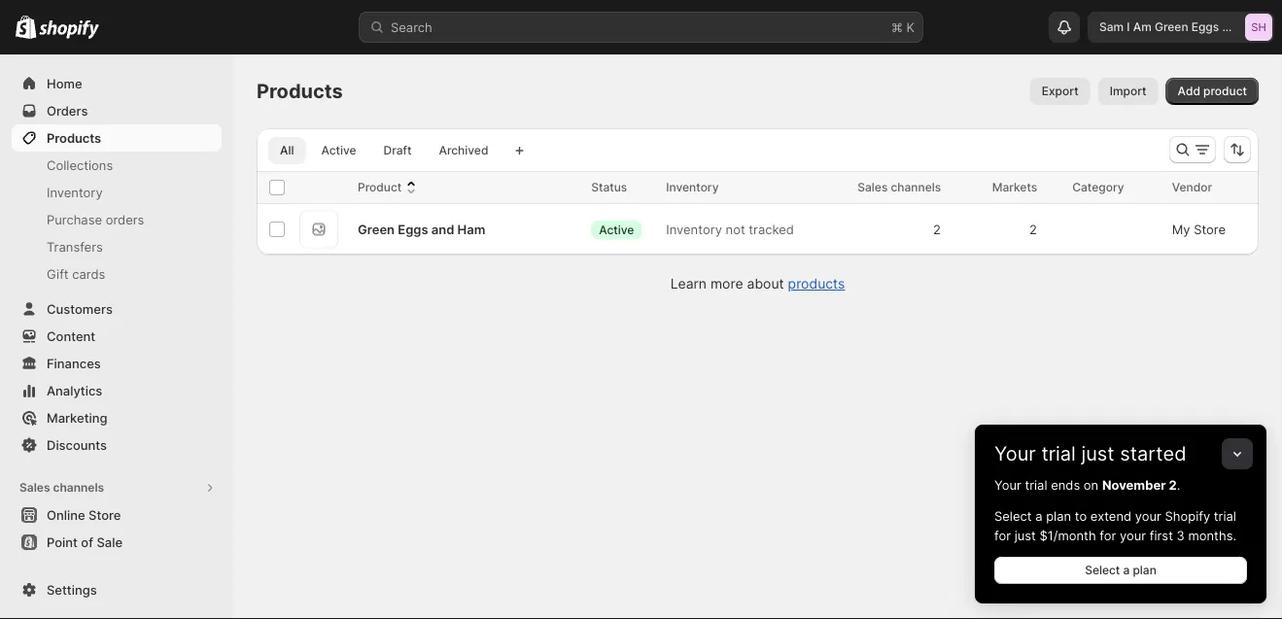 Task type: locate. For each thing, give the bounding box(es) containing it.
just up on
[[1081, 442, 1114, 466]]

inventory not tracked
[[666, 222, 794, 237]]

a up $1/month
[[1035, 508, 1042, 523]]

your left first
[[1120, 528, 1146, 543]]

products link
[[788, 276, 845, 292]]

k
[[906, 19, 915, 35]]

1 horizontal spatial products
[[257, 79, 343, 103]]

inventory up purchase
[[47, 185, 103, 200]]

green right am
[[1155, 20, 1188, 34]]

online
[[47, 507, 85, 522]]

search
[[391, 19, 432, 35]]

1 horizontal spatial ham
[[1246, 20, 1272, 34]]

select inside select a plan to extend your shopify trial for just $1/month for your first 3 months.
[[994, 508, 1032, 523]]

a inside select a plan to extend your shopify trial for just $1/month for your first 3 months.
[[1035, 508, 1042, 523]]

2
[[933, 222, 941, 237], [1029, 222, 1037, 237], [1169, 477, 1177, 492]]

1 horizontal spatial channels
[[891, 180, 941, 194]]

0 vertical spatial store
[[1194, 222, 1226, 237]]

your trial just started element
[[975, 475, 1266, 604]]

1 vertical spatial products
[[47, 130, 101, 145]]

0 vertical spatial plan
[[1046, 508, 1071, 523]]

just left $1/month
[[1014, 528, 1036, 543]]

0 vertical spatial sales
[[858, 180, 888, 194]]

gift cards
[[47, 266, 105, 281]]

0 horizontal spatial ham
[[457, 222, 485, 237]]

1 vertical spatial your
[[994, 477, 1021, 492]]

eggs
[[1191, 20, 1219, 34], [398, 222, 428, 237]]

1 horizontal spatial a
[[1123, 563, 1130, 577]]

just
[[1081, 442, 1114, 466], [1014, 528, 1036, 543]]

sales
[[858, 180, 888, 194], [19, 481, 50, 495]]

just inside dropdown button
[[1081, 442, 1114, 466]]

i
[[1127, 20, 1130, 34]]

1 vertical spatial active
[[599, 222, 634, 236]]

collections link
[[12, 152, 222, 179]]

1 vertical spatial trial
[[1025, 477, 1047, 492]]

import
[[1110, 84, 1147, 98]]

2 button
[[923, 210, 964, 249], [1019, 210, 1061, 249]]

purchase orders link
[[12, 206, 222, 233]]

a for select a plan
[[1123, 563, 1130, 577]]

0 horizontal spatial a
[[1035, 508, 1042, 523]]

all
[[280, 143, 294, 157]]

home
[[47, 76, 82, 91]]

all button
[[268, 137, 306, 164]]

store inside button
[[89, 507, 121, 522]]

2 your from the top
[[994, 477, 1021, 492]]

1 horizontal spatial and
[[1222, 20, 1243, 34]]

1 vertical spatial a
[[1123, 563, 1130, 577]]

0 horizontal spatial channels
[[53, 481, 104, 495]]

active right all
[[321, 143, 356, 157]]

2 horizontal spatial 2
[[1169, 477, 1177, 492]]

online store
[[47, 507, 121, 522]]

store
[[1194, 222, 1226, 237], [89, 507, 121, 522]]

learn
[[670, 276, 707, 292]]

your
[[1135, 508, 1161, 523], [1120, 528, 1146, 543]]

green eggs and ham link
[[358, 220, 485, 239]]

trial up ends
[[1041, 442, 1076, 466]]

trial inside select a plan to extend your shopify trial for just $1/month for your first 3 months.
[[1214, 508, 1236, 523]]

2 for from the left
[[1100, 528, 1116, 543]]

trial
[[1041, 442, 1076, 466], [1025, 477, 1047, 492], [1214, 508, 1236, 523]]

1 horizontal spatial plan
[[1133, 563, 1156, 577]]

plan for select a plan to extend your shopify trial for just $1/month for your first 3 months.
[[1046, 508, 1071, 523]]

store for online store
[[89, 507, 121, 522]]

2 2 button from the left
[[1019, 210, 1061, 249]]

1 horizontal spatial eggs
[[1191, 20, 1219, 34]]

1 vertical spatial green
[[358, 222, 395, 237]]

0 horizontal spatial 2 button
[[923, 210, 964, 249]]

1 horizontal spatial 2 button
[[1019, 210, 1061, 249]]

plan for select a plan
[[1133, 563, 1156, 577]]

green down product
[[358, 222, 395, 237]]

1 horizontal spatial sales channels
[[858, 180, 941, 194]]

0 vertical spatial sales channels
[[858, 180, 941, 194]]

1 horizontal spatial store
[[1194, 222, 1226, 237]]

1 vertical spatial ham
[[457, 222, 485, 237]]

active down status
[[599, 222, 634, 236]]

0 horizontal spatial sales channels
[[19, 481, 104, 495]]

.
[[1177, 477, 1180, 492]]

for left $1/month
[[994, 528, 1011, 543]]

settings link
[[12, 576, 222, 604]]

0 horizontal spatial 2
[[933, 222, 941, 237]]

import button
[[1098, 78, 1158, 105]]

channels
[[891, 180, 941, 194], [53, 481, 104, 495]]

your left ends
[[994, 477, 1021, 492]]

on
[[1084, 477, 1099, 492]]

for down extend
[[1100, 528, 1116, 543]]

and left sam i am green eggs and ham image
[[1222, 20, 1243, 34]]

eggs down product button
[[398, 222, 428, 237]]

0 vertical spatial just
[[1081, 442, 1114, 466]]

store right my
[[1194, 222, 1226, 237]]

0 horizontal spatial plan
[[1046, 508, 1071, 523]]

markets
[[992, 180, 1037, 194]]

store for my store
[[1194, 222, 1226, 237]]

products
[[257, 79, 343, 103], [47, 130, 101, 145]]

1 your from the top
[[994, 442, 1036, 466]]

0 vertical spatial select
[[994, 508, 1032, 523]]

products up collections
[[47, 130, 101, 145]]

2 for second 2 dropdown button from right
[[933, 222, 941, 237]]

select a plan link
[[994, 557, 1247, 584]]

2 inside your trial just started element
[[1169, 477, 1177, 492]]

0 vertical spatial active
[[321, 143, 356, 157]]

a down select a plan to extend your shopify trial for just $1/month for your first 3 months.
[[1123, 563, 1130, 577]]

export
[[1042, 84, 1079, 98]]

1 vertical spatial just
[[1014, 528, 1036, 543]]

⌘ k
[[891, 19, 915, 35]]

1 horizontal spatial active
[[599, 222, 634, 236]]

1 vertical spatial select
[[1085, 563, 1120, 577]]

0 vertical spatial ham
[[1246, 20, 1272, 34]]

ham down archived link
[[457, 222, 485, 237]]

0 horizontal spatial select
[[994, 508, 1032, 523]]

0 vertical spatial and
[[1222, 20, 1243, 34]]

2 for 1st 2 dropdown button from right
[[1029, 222, 1037, 237]]

1 horizontal spatial just
[[1081, 442, 1114, 466]]

0 horizontal spatial for
[[994, 528, 1011, 543]]

1 vertical spatial plan
[[1133, 563, 1156, 577]]

1 vertical spatial your
[[1120, 528, 1146, 543]]

and down archived link
[[431, 222, 454, 237]]

inventory left not
[[666, 222, 722, 237]]

0 horizontal spatial and
[[431, 222, 454, 237]]

0 horizontal spatial sales
[[19, 481, 50, 495]]

inventory up inventory not tracked
[[666, 180, 719, 194]]

learn more about products
[[670, 276, 845, 292]]

ham up product
[[1246, 20, 1272, 34]]

plan up $1/month
[[1046, 508, 1071, 523]]

0 vertical spatial your
[[994, 442, 1036, 466]]

trial up months.
[[1214, 508, 1236, 523]]

your inside dropdown button
[[994, 442, 1036, 466]]

products up all
[[257, 79, 343, 103]]

store up 'sale'
[[89, 507, 121, 522]]

plan inside select a plan to extend your shopify trial for just $1/month for your first 3 months.
[[1046, 508, 1071, 523]]

trial inside dropdown button
[[1041, 442, 1076, 466]]

your up your trial ends on november 2 .
[[994, 442, 1036, 466]]

0 vertical spatial eggs
[[1191, 20, 1219, 34]]

marketing link
[[12, 404, 222, 432]]

plan down first
[[1133, 563, 1156, 577]]

1 vertical spatial store
[[89, 507, 121, 522]]

select left to
[[994, 508, 1032, 523]]

ham
[[1246, 20, 1272, 34], [457, 222, 485, 237]]

sales channels inside button
[[19, 481, 104, 495]]

sales channels
[[858, 180, 941, 194], [19, 481, 104, 495]]

select
[[994, 508, 1032, 523], [1085, 563, 1120, 577]]

1 vertical spatial sales
[[19, 481, 50, 495]]

months.
[[1188, 528, 1236, 543]]

1 vertical spatial eggs
[[398, 222, 428, 237]]

category button
[[1072, 178, 1144, 197]]

and
[[1222, 20, 1243, 34], [431, 222, 454, 237]]

your for your trial just started
[[994, 442, 1036, 466]]

1 horizontal spatial green
[[1155, 20, 1188, 34]]

0 horizontal spatial just
[[1014, 528, 1036, 543]]

1 vertical spatial channels
[[53, 481, 104, 495]]

inventory link
[[12, 179, 222, 206]]

1 vertical spatial and
[[431, 222, 454, 237]]

green
[[1155, 20, 1188, 34], [358, 222, 395, 237]]

product
[[358, 180, 402, 194]]

inventory
[[666, 180, 719, 194], [47, 185, 103, 200], [666, 222, 722, 237]]

0 vertical spatial products
[[257, 79, 343, 103]]

your for your trial ends on november 2 .
[[994, 477, 1021, 492]]

a for select a plan to extend your shopify trial for just $1/month for your first 3 months.
[[1035, 508, 1042, 523]]

1 horizontal spatial for
[[1100, 528, 1116, 543]]

your up first
[[1135, 508, 1161, 523]]

orders link
[[12, 97, 222, 124]]

sam i am green eggs and ham
[[1099, 20, 1272, 34]]

0 vertical spatial channels
[[891, 180, 941, 194]]

2 vertical spatial trial
[[1214, 508, 1236, 523]]

trial left ends
[[1025, 477, 1047, 492]]

plan
[[1046, 508, 1071, 523], [1133, 563, 1156, 577]]

0 vertical spatial trial
[[1041, 442, 1076, 466]]

0 horizontal spatial products
[[47, 130, 101, 145]]

for
[[994, 528, 1011, 543], [1100, 528, 1116, 543]]

tab list
[[264, 136, 504, 164]]

1 vertical spatial sales channels
[[19, 481, 104, 495]]

3
[[1177, 528, 1185, 543]]

active
[[321, 143, 356, 157], [599, 222, 634, 236]]

1 horizontal spatial 2
[[1029, 222, 1037, 237]]

select down select a plan to extend your shopify trial for just $1/month for your first 3 months.
[[1085, 563, 1120, 577]]

1 horizontal spatial select
[[1085, 563, 1120, 577]]

eggs left sam i am green eggs and ham image
[[1191, 20, 1219, 34]]

0 horizontal spatial store
[[89, 507, 121, 522]]

0 vertical spatial a
[[1035, 508, 1042, 523]]

products link
[[12, 124, 222, 152]]

purchase
[[47, 212, 102, 227]]



Task type: vqa. For each thing, say whether or not it's contained in the screenshot.
second 2 dropdown button from left
yes



Task type: describe. For each thing, give the bounding box(es) containing it.
orders
[[47, 103, 88, 118]]

my store
[[1172, 222, 1226, 237]]

⌘
[[891, 19, 903, 35]]

vendor button
[[1172, 178, 1232, 197]]

draft link
[[372, 137, 423, 164]]

select a plan
[[1085, 563, 1156, 577]]

active link
[[309, 137, 368, 164]]

first
[[1150, 528, 1173, 543]]

sam i am green eggs and ham image
[[1245, 14, 1272, 41]]

green eggs and ham
[[358, 222, 485, 237]]

shopify
[[1165, 508, 1210, 523]]

november
[[1102, 477, 1166, 492]]

point of sale
[[47, 535, 123, 550]]

ends
[[1051, 477, 1080, 492]]

sales channels button
[[12, 474, 222, 502]]

draft
[[383, 143, 412, 157]]

ham inside green eggs and ham link
[[457, 222, 485, 237]]

your trial ends on november 2 .
[[994, 477, 1180, 492]]

point
[[47, 535, 78, 550]]

orders
[[106, 212, 144, 227]]

trial for just
[[1041, 442, 1076, 466]]

archived
[[439, 143, 488, 157]]

finances link
[[12, 350, 222, 377]]

content link
[[12, 323, 222, 350]]

add product
[[1178, 84, 1247, 98]]

point of sale link
[[12, 529, 222, 556]]

shopify image
[[16, 15, 36, 39]]

your trial just started button
[[975, 425, 1266, 466]]

channels inside button
[[53, 481, 104, 495]]

vendor
[[1172, 180, 1212, 194]]

more
[[710, 276, 743, 292]]

export button
[[1030, 78, 1090, 105]]

point of sale button
[[0, 529, 233, 556]]

cards
[[72, 266, 105, 281]]

0 horizontal spatial eggs
[[398, 222, 428, 237]]

collections
[[47, 157, 113, 173]]

to
[[1075, 508, 1087, 523]]

inventory button
[[666, 178, 738, 197]]

0 horizontal spatial green
[[358, 222, 395, 237]]

just inside select a plan to extend your shopify trial for just $1/month for your first 3 months.
[[1014, 528, 1036, 543]]

select a plan to extend your shopify trial for just $1/month for your first 3 months.
[[994, 508, 1236, 543]]

customers link
[[12, 295, 222, 323]]

of
[[81, 535, 93, 550]]

purchase orders
[[47, 212, 144, 227]]

1 2 button from the left
[[923, 210, 964, 249]]

select for select a plan to extend your shopify trial for just $1/month for your first 3 months.
[[994, 508, 1032, 523]]

1 horizontal spatial sales
[[858, 180, 888, 194]]

content
[[47, 329, 95, 344]]

0 vertical spatial green
[[1155, 20, 1188, 34]]

transfers
[[47, 239, 103, 254]]

status
[[591, 180, 627, 194]]

analytics link
[[12, 377, 222, 404]]

select for select a plan
[[1085, 563, 1120, 577]]

marketing
[[47, 410, 107, 425]]

gift cards link
[[12, 260, 222, 288]]

product button
[[358, 178, 421, 197]]

finances
[[47, 356, 101, 371]]

apps button
[[12, 572, 222, 599]]

your trial just started
[[994, 442, 1186, 466]]

shopify image
[[39, 20, 99, 39]]

tab list containing all
[[264, 136, 504, 164]]

online store link
[[12, 502, 222, 529]]

gift
[[47, 266, 69, 281]]

extend
[[1090, 508, 1131, 523]]

am
[[1133, 20, 1152, 34]]

online store button
[[0, 502, 233, 529]]

0 horizontal spatial active
[[321, 143, 356, 157]]

apps
[[19, 578, 49, 592]]

add
[[1178, 84, 1200, 98]]

discounts link
[[12, 432, 222, 459]]

sales inside button
[[19, 481, 50, 495]]

trial for ends
[[1025, 477, 1047, 492]]

home link
[[12, 70, 222, 97]]

discounts
[[47, 437, 107, 452]]

sale
[[97, 535, 123, 550]]

archived link
[[427, 137, 500, 164]]

$1/month
[[1039, 528, 1096, 543]]

not
[[726, 222, 745, 237]]

1 for from the left
[[994, 528, 1011, 543]]

started
[[1120, 442, 1186, 466]]

products
[[788, 276, 845, 292]]

inventory inside button
[[666, 180, 719, 194]]

0 vertical spatial your
[[1135, 508, 1161, 523]]

transfers link
[[12, 233, 222, 260]]

analytics
[[47, 383, 102, 398]]

inventory inside inventory link
[[47, 185, 103, 200]]

about
[[747, 276, 784, 292]]

add product link
[[1166, 78, 1259, 105]]

product
[[1203, 84, 1247, 98]]

category
[[1072, 180, 1124, 194]]

tracked
[[749, 222, 794, 237]]

my
[[1172, 222, 1190, 237]]



